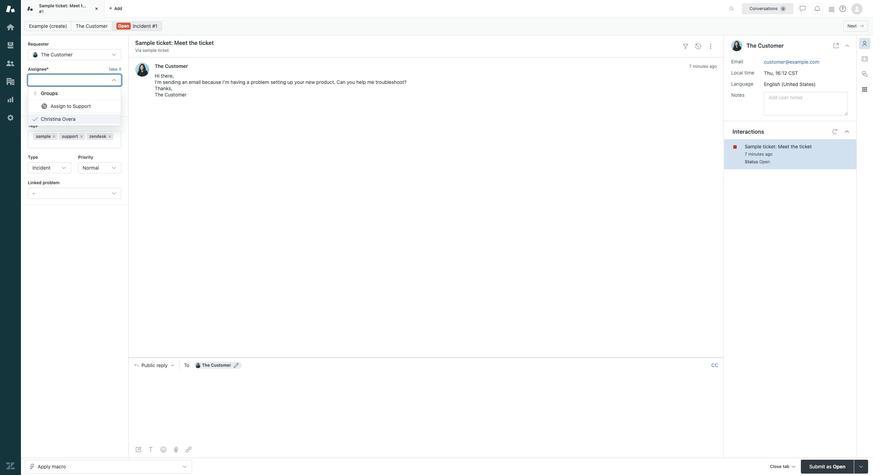 Task type: describe. For each thing, give the bounding box(es) containing it.
there,
[[161, 73, 174, 79]]

christina
[[41, 116, 61, 122]]

0 vertical spatial 7 minutes ago text field
[[689, 64, 717, 69]]

2 i'm from the left
[[222, 79, 229, 85]]

public
[[142, 363, 155, 368]]

(create)
[[49, 23, 67, 29]]

to
[[67, 103, 71, 109]]

it
[[119, 67, 121, 72]]

incident for incident #1
[[133, 23, 151, 29]]

get help image
[[840, 6, 846, 12]]

close tab button
[[767, 460, 798, 475]]

customer left the edit user image
[[211, 363, 231, 368]]

admin image
[[6, 113, 15, 122]]

a
[[247, 79, 249, 85]]

english
[[764, 81, 780, 87]]

add
[[114, 6, 122, 11]]

as
[[826, 464, 832, 470]]

sample ticket: meet the ticket 7 minutes ago status open
[[745, 143, 812, 164]]

linked problem element
[[28, 188, 121, 199]]

tab containing sample ticket: meet the ticket
[[21, 0, 105, 17]]

overa
[[62, 116, 75, 122]]

support
[[73, 103, 91, 109]]

reply
[[156, 363, 168, 368]]

get started image
[[6, 23, 15, 32]]

zendesk image
[[6, 462, 15, 471]]

christina overa option
[[28, 114, 121, 124]]

your
[[294, 79, 304, 85]]

zendesk support image
[[6, 5, 15, 14]]

the customer up thu,
[[747, 43, 784, 49]]

remove image for support
[[79, 134, 84, 139]]

add button
[[105, 0, 126, 17]]

assign
[[51, 103, 66, 109]]

the inside requester element
[[41, 52, 49, 58]]

close image
[[844, 43, 850, 48]]

normal button
[[78, 162, 121, 174]]

1 vertical spatial sample
[[36, 134, 51, 139]]

hi there, i'm sending an email because i'm having a problem setting up your new product. can you help me troubleshoot? thanks, the customer
[[155, 73, 407, 98]]

1 i'm from the left
[[155, 79, 162, 85]]

customer inside the secondary element
[[86, 23, 108, 29]]

status
[[745, 159, 758, 164]]

can
[[337, 79, 346, 85]]

views image
[[6, 41, 15, 50]]

close image
[[93, 5, 100, 12]]

groups
[[41, 90, 58, 96]]

take
[[109, 67, 118, 72]]

1 horizontal spatial ticket
[[158, 48, 169, 53]]

linked problem
[[28, 180, 60, 185]]

hi
[[155, 73, 159, 79]]

customer up the there, on the left
[[165, 63, 188, 69]]

Add user notes text field
[[764, 92, 848, 116]]

ticket actions image
[[708, 43, 713, 49]]

0 horizontal spatial ago
[[710, 64, 717, 69]]

7 minutes ago
[[689, 64, 717, 69]]

new
[[306, 79, 315, 85]]

the right user icon
[[747, 43, 757, 49]]

problem inside hi there, i'm sending an email because i'm having a problem setting up your new product. can you help me troubleshoot? thanks, the customer
[[251, 79, 269, 85]]

follow
[[110, 93, 121, 99]]

reporting image
[[6, 95, 15, 104]]

example
[[29, 23, 48, 29]]

public reply
[[142, 363, 168, 368]]

button displays agent's chat status as invisible. image
[[800, 6, 805, 11]]

meet for sample ticket: meet the ticket #1
[[70, 3, 80, 8]]

insert emojis image
[[161, 447, 166, 453]]

priority
[[78, 155, 93, 160]]

secondary element
[[21, 19, 873, 33]]

the customer up the there, on the left
[[155, 63, 188, 69]]

because
[[202, 79, 221, 85]]

the for sample ticket: meet the ticket 7 minutes ago status open
[[791, 143, 798, 149]]

customer up customer@example.com
[[758, 43, 784, 49]]

submit as open
[[809, 464, 845, 470]]

meet for sample ticket: meet the ticket 7 minutes ago status open
[[778, 143, 789, 149]]

ticket for sample ticket: meet the ticket #1
[[89, 3, 100, 8]]

the up hi
[[155, 63, 164, 69]]

the customer inside requester element
[[41, 52, 73, 58]]

setting
[[271, 79, 286, 85]]

thu, 16:12 cst
[[764, 70, 798, 76]]

edit user image
[[234, 363, 239, 368]]

you
[[347, 79, 355, 85]]

thu,
[[764, 70, 774, 76]]

take it button
[[109, 66, 121, 73]]

view more details image
[[833, 43, 839, 48]]

close
[[770, 464, 782, 469]]

macro
[[52, 464, 66, 470]]

16:12
[[775, 70, 787, 76]]

draft mode image
[[136, 447, 141, 453]]

knowledge image
[[862, 56, 867, 62]]

customer context image
[[862, 41, 867, 46]]

help
[[356, 79, 366, 85]]

0 vertical spatial sample
[[143, 48, 157, 53]]

me
[[367, 79, 374, 85]]

local
[[731, 70, 743, 75]]

troubleshoot?
[[376, 79, 407, 85]]

up
[[287, 79, 293, 85]]

Subject field
[[134, 39, 678, 47]]

the customer inside the secondary element
[[76, 23, 108, 29]]

ago inside sample ticket: meet the ticket 7 minutes ago status open
[[765, 151, 772, 157]]

#1 inside sample ticket: meet the ticket #1
[[39, 9, 44, 14]]

support
[[62, 134, 78, 139]]

sending
[[163, 79, 181, 85]]

email
[[731, 58, 743, 64]]

tabs tab list
[[21, 0, 722, 17]]

take it
[[109, 67, 121, 72]]

email
[[189, 79, 201, 85]]

the for sample ticket: meet the ticket #1
[[81, 3, 88, 8]]

local time
[[731, 70, 754, 75]]

next button
[[843, 21, 868, 32]]

next
[[848, 23, 857, 29]]

tags
[[28, 123, 38, 128]]

via
[[135, 48, 141, 53]]

avatar image
[[135, 63, 149, 77]]

filter image
[[683, 43, 688, 49]]

cc
[[711, 362, 718, 368]]

to
[[184, 362, 189, 368]]



Task type: locate. For each thing, give the bounding box(es) containing it.
the inside hi there, i'm sending an email because i'm having a problem setting up your new product. can you help me troubleshoot? thanks, the customer
[[155, 92, 163, 98]]

incident inside incident popup button
[[32, 165, 50, 171]]

0 horizontal spatial 7
[[689, 64, 692, 69]]

ticket: up (create)
[[55, 3, 68, 8]]

1 vertical spatial sample
[[745, 143, 762, 149]]

0 horizontal spatial i'm
[[155, 79, 162, 85]]

1 vertical spatial 7
[[745, 151, 747, 157]]

1 remove image from the left
[[52, 134, 56, 139]]

organizations image
[[6, 77, 15, 86]]

1 horizontal spatial 7
[[745, 151, 747, 157]]

the customer
[[76, 23, 108, 29], [747, 43, 784, 49], [41, 52, 73, 58], [155, 63, 188, 69], [202, 363, 231, 368]]

sample
[[143, 48, 157, 53], [36, 134, 51, 139]]

time
[[744, 70, 754, 75]]

apps image
[[862, 87, 867, 92]]

apply
[[38, 464, 51, 470]]

sample up example (create)
[[39, 3, 54, 8]]

submit
[[809, 464, 825, 470]]

the customer link up the there, on the left
[[155, 63, 188, 69]]

1 horizontal spatial the customer link
[[155, 63, 188, 69]]

incident #1
[[133, 23, 157, 29]]

7 minutes ago text field down events icon on the top of page
[[689, 64, 717, 69]]

the customer link inside the secondary element
[[71, 21, 112, 31]]

1 horizontal spatial meet
[[778, 143, 789, 149]]

sample down tags
[[36, 134, 51, 139]]

incident down type
[[32, 165, 50, 171]]

notifications image
[[815, 6, 820, 11]]

remove image right zendesk
[[108, 134, 112, 139]]

1 horizontal spatial problem
[[251, 79, 269, 85]]

7 minutes ago text field up status
[[745, 151, 772, 157]]

2 horizontal spatial remove image
[[108, 134, 112, 139]]

1 horizontal spatial i'm
[[222, 79, 229, 85]]

customer
[[86, 23, 108, 29], [758, 43, 784, 49], [51, 52, 73, 58], [165, 63, 188, 69], [165, 92, 187, 98], [211, 363, 231, 368]]

meet
[[70, 3, 80, 8], [778, 143, 789, 149]]

remove image for zendesk
[[108, 134, 112, 139]]

ticket
[[89, 3, 100, 8], [158, 48, 169, 53], [799, 143, 812, 149]]

user image
[[731, 40, 742, 51]]

remove image left support
[[52, 134, 56, 139]]

the customer link
[[71, 21, 112, 31], [155, 63, 188, 69]]

1 vertical spatial incident
[[32, 165, 50, 171]]

#1
[[39, 9, 44, 14], [152, 23, 157, 29]]

requester element
[[28, 49, 121, 60]]

#1 up example
[[39, 9, 44, 14]]

hide composer image
[[423, 355, 429, 361]]

events image
[[695, 43, 701, 49]]

remove image right support
[[79, 134, 84, 139]]

sample inside sample ticket: meet the ticket 7 minutes ago status open
[[745, 143, 762, 149]]

add attachment image
[[173, 447, 179, 453]]

1 vertical spatial the
[[791, 143, 798, 149]]

1 vertical spatial ago
[[765, 151, 772, 157]]

assign to support
[[51, 103, 91, 109]]

#1 up "via sample ticket"
[[152, 23, 157, 29]]

2 vertical spatial ticket
[[799, 143, 812, 149]]

2 vertical spatial open
[[833, 464, 845, 470]]

open
[[118, 23, 129, 29], [759, 159, 770, 164], [833, 464, 845, 470]]

1 vertical spatial ticket:
[[763, 143, 777, 149]]

open right status
[[759, 159, 770, 164]]

0 horizontal spatial #1
[[39, 9, 44, 14]]

minutes
[[693, 64, 708, 69], [748, 151, 764, 157]]

ticket inside sample ticket: meet the ticket 7 minutes ago status open
[[799, 143, 812, 149]]

open inside sample ticket: meet the ticket 7 minutes ago status open
[[759, 159, 770, 164]]

close tab
[[770, 464, 789, 469]]

open inside the secondary element
[[118, 23, 129, 29]]

the
[[76, 23, 84, 29], [747, 43, 757, 49], [41, 52, 49, 58], [155, 63, 164, 69], [155, 92, 163, 98], [202, 363, 210, 368]]

1 horizontal spatial ticket:
[[763, 143, 777, 149]]

7 minutes ago text field
[[689, 64, 717, 69], [745, 151, 772, 157]]

0 vertical spatial the customer link
[[71, 21, 112, 31]]

sample ticket: meet the ticket #1
[[39, 3, 100, 14]]

zendesk
[[89, 134, 106, 139]]

1 horizontal spatial the
[[791, 143, 798, 149]]

1 vertical spatial open
[[759, 159, 770, 164]]

0 horizontal spatial the
[[81, 3, 88, 8]]

0 horizontal spatial minutes
[[693, 64, 708, 69]]

open right as
[[833, 464, 845, 470]]

incident button
[[28, 162, 71, 174]]

groups option
[[28, 89, 121, 98]]

open down add
[[118, 23, 129, 29]]

sample for sample ticket: meet the ticket #1
[[39, 3, 54, 8]]

notes
[[731, 92, 745, 98]]

2 horizontal spatial open
[[833, 464, 845, 470]]

0 horizontal spatial open
[[118, 23, 129, 29]]

meet inside sample ticket: meet the ticket 7 minutes ago status open
[[778, 143, 789, 149]]

zendesk products image
[[829, 7, 834, 12]]

1 horizontal spatial ago
[[765, 151, 772, 157]]

ticket: for sample ticket: meet the ticket 7 minutes ago status open
[[763, 143, 777, 149]]

customer up assignee* "field"
[[51, 52, 73, 58]]

0 horizontal spatial ticket
[[89, 3, 100, 8]]

problem right a
[[251, 79, 269, 85]]

0 vertical spatial #1
[[39, 9, 44, 14]]

problem
[[251, 79, 269, 85], [43, 180, 60, 185]]

assignee* list box
[[28, 87, 121, 126]]

1 vertical spatial ticket
[[158, 48, 169, 53]]

sample for sample ticket: meet the ticket 7 minutes ago status open
[[745, 143, 762, 149]]

example (create)
[[29, 23, 67, 29]]

displays possible ticket submission types image
[[858, 464, 864, 470]]

sample up status
[[745, 143, 762, 149]]

0 vertical spatial ago
[[710, 64, 717, 69]]

1 horizontal spatial #1
[[152, 23, 157, 29]]

assign to support option
[[28, 102, 121, 111]]

tab
[[21, 0, 105, 17]]

cst
[[788, 70, 798, 76]]

i'm down hi
[[155, 79, 162, 85]]

1 vertical spatial #1
[[152, 23, 157, 29]]

0 horizontal spatial remove image
[[52, 134, 56, 139]]

0 horizontal spatial problem
[[43, 180, 60, 185]]

via sample ticket
[[135, 48, 169, 53]]

problem down incident popup button
[[43, 180, 60, 185]]

0 vertical spatial incident
[[133, 23, 151, 29]]

#1 inside the secondary element
[[152, 23, 157, 29]]

customers image
[[6, 59, 15, 68]]

0 horizontal spatial 7 minutes ago text field
[[689, 64, 717, 69]]

normal
[[83, 165, 99, 171]]

0 vertical spatial ticket:
[[55, 3, 68, 8]]

0 vertical spatial sample
[[39, 3, 54, 8]]

minutes inside sample ticket: meet the ticket 7 minutes ago status open
[[748, 151, 764, 157]]

sample right via
[[143, 48, 157, 53]]

0 vertical spatial open
[[118, 23, 129, 29]]

the down thanks,
[[155, 92, 163, 98]]

incident inside the secondary element
[[133, 23, 151, 29]]

follow button
[[110, 93, 121, 99]]

the down sample ticket: meet the ticket #1
[[76, 23, 84, 29]]

the inside sample ticket: meet the ticket #1
[[81, 3, 88, 8]]

0 horizontal spatial incident
[[32, 165, 50, 171]]

the right customer@example.com icon
[[202, 363, 210, 368]]

(united
[[782, 81, 798, 87]]

having
[[231, 79, 245, 85]]

thanks,
[[155, 86, 172, 91]]

format text image
[[148, 447, 154, 453]]

customer@example.com
[[764, 59, 819, 65]]

remove image for sample
[[52, 134, 56, 139]]

1 horizontal spatial 7 minutes ago text field
[[745, 151, 772, 157]]

Assignee* field
[[32, 77, 108, 83]]

ticket: inside sample ticket: meet the ticket 7 minutes ago status open
[[763, 143, 777, 149]]

incident for incident
[[32, 165, 50, 171]]

interactions
[[733, 128, 764, 135]]

conversations button
[[742, 3, 794, 14]]

0 horizontal spatial the customer link
[[71, 21, 112, 31]]

1 vertical spatial minutes
[[748, 151, 764, 157]]

tab
[[783, 464, 789, 469]]

0 vertical spatial 7
[[689, 64, 692, 69]]

i'm left having
[[222, 79, 229, 85]]

7 inside sample ticket: meet the ticket 7 minutes ago status open
[[745, 151, 747, 157]]

-
[[32, 190, 35, 196]]

0 vertical spatial ticket
[[89, 3, 100, 8]]

incident up via
[[133, 23, 151, 29]]

the customer link down close icon
[[71, 21, 112, 31]]

i'm
[[155, 79, 162, 85], [222, 79, 229, 85]]

ticket inside sample ticket: meet the ticket #1
[[89, 3, 100, 8]]

0 vertical spatial problem
[[251, 79, 269, 85]]

1 horizontal spatial sample
[[143, 48, 157, 53]]

product.
[[316, 79, 335, 85]]

sample inside sample ticket: meet the ticket #1
[[39, 3, 54, 8]]

the customer right customer@example.com icon
[[202, 363, 231, 368]]

2 horizontal spatial ticket
[[799, 143, 812, 149]]

customer inside hi there, i'm sending an email because i'm having a problem setting up your new product. can you help me troubleshoot? thanks, the customer
[[165, 92, 187, 98]]

customer down close icon
[[86, 23, 108, 29]]

0 horizontal spatial meet
[[70, 3, 80, 8]]

customer@example.com image
[[195, 363, 201, 368]]

7
[[689, 64, 692, 69], [745, 151, 747, 157]]

remove image
[[52, 134, 56, 139], [79, 134, 84, 139], [108, 134, 112, 139]]

assignee* element
[[28, 75, 121, 86]]

minutes up status
[[748, 151, 764, 157]]

1 vertical spatial 7 minutes ago text field
[[745, 151, 772, 157]]

0 horizontal spatial ticket:
[[55, 3, 68, 8]]

1 vertical spatial problem
[[43, 180, 60, 185]]

1 vertical spatial the customer link
[[155, 63, 188, 69]]

1 horizontal spatial remove image
[[79, 134, 84, 139]]

english (united states)
[[764, 81, 816, 87]]

ticket: inside sample ticket: meet the ticket #1
[[55, 3, 68, 8]]

meet inside sample ticket: meet the ticket #1
[[70, 3, 80, 8]]

1 horizontal spatial incident
[[133, 23, 151, 29]]

0 vertical spatial the
[[81, 3, 88, 8]]

customer down sending
[[165, 92, 187, 98]]

ticket for sample ticket: meet the ticket 7 minutes ago status open
[[799, 143, 812, 149]]

1 horizontal spatial sample
[[745, 143, 762, 149]]

3 remove image from the left
[[108, 134, 112, 139]]

language
[[731, 81, 753, 87]]

states)
[[799, 81, 816, 87]]

ticket: down interactions at top
[[763, 143, 777, 149]]

1 horizontal spatial open
[[759, 159, 770, 164]]

sample
[[39, 3, 54, 8], [745, 143, 762, 149]]

add link (cmd k) image
[[186, 447, 191, 453]]

public reply button
[[128, 358, 179, 373]]

0 horizontal spatial sample
[[36, 134, 51, 139]]

0 horizontal spatial sample
[[39, 3, 54, 8]]

the inside sample ticket: meet the ticket 7 minutes ago status open
[[791, 143, 798, 149]]

customer inside requester element
[[51, 52, 73, 58]]

requester
[[28, 41, 49, 47]]

ticket: for sample ticket: meet the ticket #1
[[55, 3, 68, 8]]

1 vertical spatial meet
[[778, 143, 789, 149]]

the down "requester" at the top left of the page
[[41, 52, 49, 58]]

the customer down "requester" at the top left of the page
[[41, 52, 73, 58]]

example (create) button
[[24, 21, 72, 31]]

main element
[[0, 0, 21, 475]]

2 remove image from the left
[[79, 134, 84, 139]]

0 vertical spatial minutes
[[693, 64, 708, 69]]

linked
[[28, 180, 41, 185]]

0 vertical spatial meet
[[70, 3, 80, 8]]

christina overa
[[41, 116, 75, 122]]

cc button
[[711, 362, 718, 369]]

assignee*
[[28, 67, 49, 72]]

an
[[182, 79, 188, 85]]

apply macro
[[38, 464, 66, 470]]

ago
[[710, 64, 717, 69], [765, 151, 772, 157]]

the customer down close icon
[[76, 23, 108, 29]]

ticket:
[[55, 3, 68, 8], [763, 143, 777, 149]]

1 horizontal spatial minutes
[[748, 151, 764, 157]]

minutes down events icon on the top of page
[[693, 64, 708, 69]]

the
[[81, 3, 88, 8], [791, 143, 798, 149]]

conversations
[[750, 6, 778, 11]]

type
[[28, 155, 38, 160]]



Task type: vqa. For each thing, say whether or not it's contained in the screenshot.
Unlock
no



